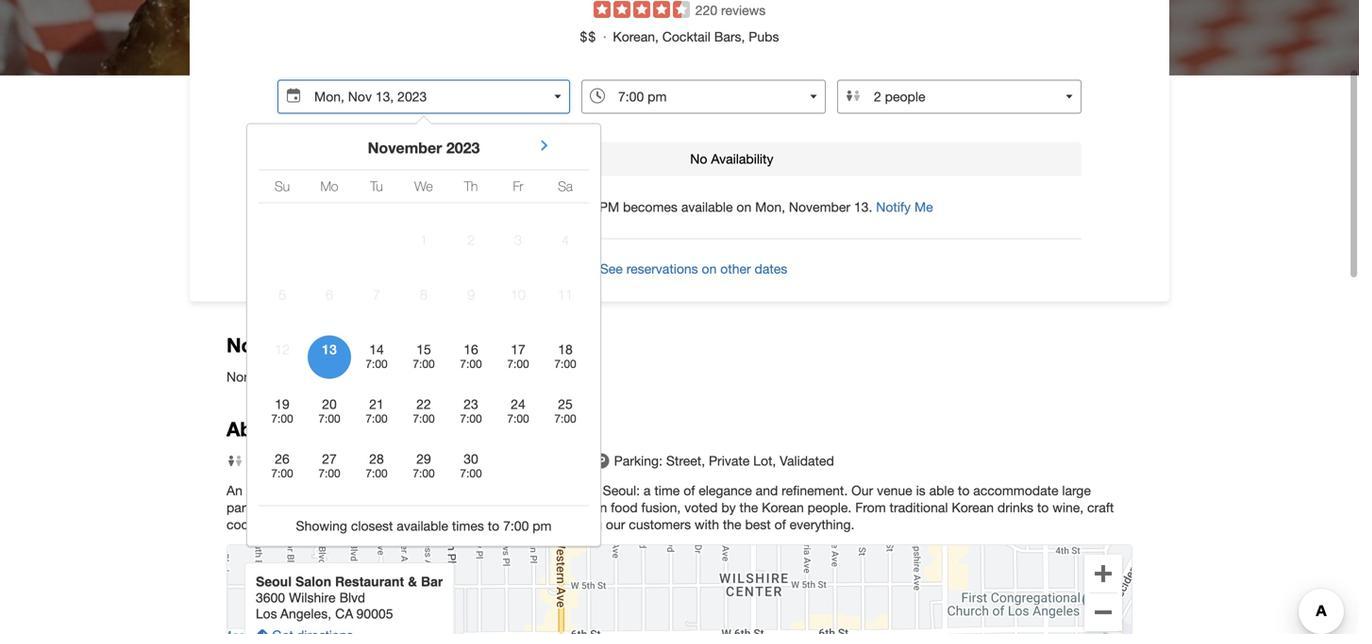 Task type: locate. For each thing, give the bounding box(es) containing it.
2 row from the top
[[259, 226, 589, 270]]

7:00 for 28
[[366, 467, 388, 480]]

we
[[415, 178, 433, 194], [401, 517, 420, 532]]

from
[[856, 500, 886, 515]]

and up bar.
[[384, 500, 406, 515]]

1 horizontal spatial in
[[534, 517, 544, 532]]

sa
[[558, 178, 573, 194]]

7:00 for 27
[[318, 467, 341, 480]]

seoul salon restaurant & bar 3600 wilshire blvd los angeles, ca 90005
[[256, 574, 443, 621]]

korean up best
[[762, 500, 804, 515]]

available down the no
[[681, 199, 733, 215]]

sun nov 5, 2023 cell
[[261, 287, 304, 303]]

4
[[562, 232, 569, 248]]

row group
[[259, 226, 589, 489]]

0 horizontal spatial mon,
[[278, 149, 314, 167]]

1 vertical spatial 13
[[322, 342, 337, 357]]

we right bar.
[[401, 517, 420, 532]]

3600
[[256, 590, 285, 605]]

no
[[690, 151, 708, 167]]

parking: street, private lot, validated
[[614, 453, 834, 469]]

15 7:00
[[413, 342, 435, 371]]

0 horizontal spatial and
[[286, 517, 309, 532]]

1 horizontal spatial and
[[384, 500, 406, 515]]

0 vertical spatial mon,
[[278, 149, 314, 167]]

4 row from the top
[[259, 336, 589, 379]]

3
[[515, 232, 522, 248]]

to right times
[[488, 518, 500, 534]]

0 vertical spatial november
[[368, 139, 442, 157]]

available
[[681, 199, 733, 215], [397, 518, 448, 534]]

20 7:00
[[318, 396, 341, 425]]

in down great
[[390, 483, 401, 498]]

mon, up su
[[278, 149, 314, 167]]

0 horizontal spatial in
[[390, 483, 401, 498]]

row
[[259, 170, 589, 202], [259, 226, 589, 270], [259, 281, 589, 324], [259, 336, 589, 379], [259, 390, 589, 434], [259, 445, 589, 489]]

korean down the able
[[952, 500, 994, 515]]

la's
[[500, 500, 526, 515]]

of right past
[[588, 483, 599, 498]]

on
[[737, 199, 752, 215], [702, 261, 717, 277]]

7:00 for 16
[[460, 357, 482, 371]]

row containing su
[[259, 170, 589, 202]]

people.
[[808, 500, 852, 515]]

our
[[852, 483, 873, 498]]

0 vertical spatial in
[[390, 483, 401, 498]]

1 horizontal spatial mon,
[[755, 199, 786, 215]]

28
[[369, 451, 384, 467]]

21
[[369, 396, 384, 412]]

is
[[916, 483, 926, 498]]

6 row from the top
[[259, 445, 589, 489]]

and
[[756, 483, 778, 498], [384, 500, 406, 515], [286, 517, 309, 532]]

Select a date text field
[[278, 80, 570, 114]]

20
[[322, 396, 337, 412]]

great
[[379, 453, 412, 469]]

notify me link
[[876, 199, 933, 215]]

in down finest
[[534, 517, 544, 532]]

0 vertical spatial available
[[681, 199, 733, 215]]

available down private
[[397, 518, 448, 534]]

street,
[[666, 453, 705, 469]]

25 7:00
[[554, 396, 577, 425]]

a left full
[[344, 517, 351, 532]]

2 horizontal spatial a
[[644, 483, 651, 498]]

22 7:00
[[413, 396, 435, 425]]

1 horizontal spatial on
[[737, 199, 752, 215]]

0 vertical spatial on
[[737, 199, 752, 215]]

4.5 star rating image
[[594, 1, 690, 18]]

1 horizontal spatial 13
[[350, 149, 367, 167]]

great date spot
[[379, 453, 475, 469]]

our
[[606, 517, 625, 532]]

lot,
[[754, 453, 776, 469]]

tu
[[370, 178, 383, 194]]

an atmosphere unmatched in the us, travel back to the past of seoul: a time of elegance and refinement. our venue is able to accommodate large parties, company dinners, and private events. la's finest korean food fusion, voted by the korean people. from traditional korean drinks to wine, craft cocktails, and even a full bar. we take responsibility in providing our customers with the best of everything.
[[227, 483, 1114, 532]]

0 horizontal spatial on
[[702, 261, 717, 277]]

and down company
[[286, 517, 309, 532]]

13 right the nov
[[350, 149, 367, 167]]

2 horizontal spatial korean
[[952, 500, 994, 515]]

spot
[[447, 453, 475, 469]]

$$
[[580, 29, 597, 44]]

mon, down availability
[[755, 199, 786, 215]]

cocktail
[[663, 29, 711, 44]]

7:00 for 19
[[271, 412, 293, 425]]

6
[[326, 287, 333, 303]]

the up private
[[404, 483, 423, 498]]

0 horizontal spatial november
[[368, 139, 442, 157]]

0 vertical spatial 13
[[350, 149, 367, 167]]

0 horizontal spatial a
[[344, 517, 351, 532]]

showing
[[296, 518, 347, 534]]

23 7:00
[[460, 396, 482, 425]]

a left time
[[644, 483, 651, 498]]

2 korean from the left
[[762, 500, 804, 515]]

on down availability
[[737, 199, 752, 215]]

7:00 for 20
[[318, 412, 341, 425]]

tue nov 7, 2023 cell
[[355, 287, 398, 303]]

business
[[373, 333, 459, 357]]

angeles,
[[280, 606, 332, 621]]

2 horizontal spatial of
[[775, 517, 786, 532]]

good
[[247, 453, 280, 469]]

19 7:00
[[271, 396, 293, 425]]

row containing 12
[[259, 336, 589, 379]]

1 vertical spatial mon,
[[755, 199, 786, 215]]

1 vertical spatial november
[[789, 199, 851, 215]]

drinks
[[998, 500, 1034, 515]]

validated
[[780, 453, 834, 469]]

of up voted
[[684, 483, 695, 498]]

1 vertical spatial a
[[644, 483, 651, 498]]

16
[[464, 342, 478, 357]]

1 vertical spatial we
[[401, 517, 420, 532]]

on left other
[[702, 261, 717, 277]]

wilshire
[[289, 590, 336, 605]]

18
[[558, 342, 573, 357]]

times
[[452, 518, 484, 534]]

0 horizontal spatial available
[[397, 518, 448, 534]]

0 horizontal spatial korean
[[565, 500, 607, 515]]

0 vertical spatial a
[[523, 199, 530, 215]]

7:00 for 22
[[413, 412, 435, 425]]

becomes
[[623, 199, 678, 215]]

26 7:00
[[271, 451, 293, 480]]

25
[[558, 396, 573, 412]]

november up 'tu'
[[368, 139, 442, 157]]

me
[[915, 199, 933, 215]]

we up you
[[415, 178, 433, 194]]

see reservations on other dates
[[600, 261, 788, 277]]

and down lot,
[[756, 483, 778, 498]]

korean,
[[613, 29, 659, 44]]

1 horizontal spatial korean
[[762, 500, 804, 515]]

venue
[[877, 483, 913, 498]]

16 7:00
[[460, 342, 482, 371]]

1 horizontal spatial november
[[789, 199, 851, 215]]

events.
[[453, 500, 496, 515]]

1 vertical spatial in
[[534, 517, 544, 532]]

5 row from the top
[[259, 390, 589, 434]]

you
[[426, 199, 448, 215]]

30
[[464, 451, 478, 467]]

2 vertical spatial a
[[344, 517, 351, 532]]

7:00 for 23
[[460, 412, 482, 425]]

7:00 for 21
[[366, 412, 388, 425]]

from
[[288, 333, 332, 357]]

1 vertical spatial on
[[702, 261, 717, 277]]

date
[[415, 453, 443, 469]]

november left 13.
[[789, 199, 851, 215]]

thu nov 9, 2023 cell
[[449, 287, 493, 303]]

seoul:
[[603, 483, 640, 498]]

november
[[368, 139, 442, 157], [789, 199, 851, 215]]

29
[[417, 451, 431, 467]]

1 horizontal spatial of
[[684, 483, 695, 498]]

0 vertical spatial and
[[756, 483, 778, 498]]

13 right "sun nov 12, 2023" cell
[[322, 342, 337, 357]]

0 horizontal spatial 13
[[322, 342, 337, 357]]

groups
[[304, 453, 347, 469]]

1 row from the top
[[259, 170, 589, 202]]

korean up providing at the left bottom of the page
[[565, 500, 607, 515]]

traditional
[[890, 500, 948, 515]]

receive
[[477, 199, 519, 215]]

of right best
[[775, 517, 786, 532]]

0 vertical spatial we
[[415, 178, 433, 194]]

with
[[695, 517, 719, 532]]

can
[[452, 199, 473, 215]]

a left the text
[[523, 199, 530, 215]]

90005
[[357, 606, 393, 621]]

responsibility
[[452, 517, 530, 532]]

past
[[558, 483, 584, 498]]

notify
[[876, 199, 911, 215]]

1 vertical spatial available
[[397, 518, 448, 534]]

3 row from the top
[[259, 281, 589, 324]]

sun nov 12, 2023 cell
[[261, 341, 304, 358]]



Task type: vqa. For each thing, say whether or not it's contained in the screenshot.
November 2023 grid
yes



Task type: describe. For each thing, give the bounding box(es) containing it.
closest
[[351, 518, 393, 534]]

1 horizontal spatial available
[[681, 199, 733, 215]]

us,
[[427, 483, 448, 498]]

full
[[355, 517, 372, 532]]

mon nov 6, 2023 cell
[[308, 287, 351, 303]]

to down accommodate large
[[1037, 500, 1049, 515]]

24
[[511, 396, 526, 412]]

accommodate large
[[974, 483, 1091, 498]]

everything.
[[790, 517, 855, 532]]

5
[[279, 287, 286, 303]]

none
[[227, 369, 258, 385]]

reservations
[[627, 261, 698, 277]]

notes
[[227, 333, 282, 357]]

private
[[409, 500, 450, 515]]

about
[[227, 417, 283, 441]]

reviews
[[721, 2, 766, 18]]

atmosphere
[[246, 483, 316, 498]]

fr
[[513, 178, 523, 194]]

november inside grid
[[368, 139, 442, 157]]

dates
[[755, 261, 788, 277]]

17 7:00
[[507, 342, 529, 371]]

craft
[[1088, 500, 1114, 515]]

seoul
[[256, 574, 292, 589]]

fri nov 3, 2023 cell
[[497, 232, 540, 249]]

restaurant
[[335, 574, 404, 589]]

dinners,
[[333, 500, 380, 515]]

refinement.
[[782, 483, 848, 498]]

november 2023
[[368, 139, 480, 157]]

bar.
[[376, 517, 397, 532]]

bars,
[[714, 29, 745, 44]]

cocktails,
[[227, 517, 283, 532]]

finest
[[529, 500, 562, 515]]

sat nov 11, 2023 cell
[[544, 287, 587, 303]]

7:00 for 24
[[507, 412, 529, 425]]

7:00 for 17
[[507, 357, 529, 371]]

to up 'la's'
[[521, 483, 532, 498]]

the up finest
[[536, 483, 555, 498]]

su
[[275, 178, 290, 194]]

best
[[745, 517, 771, 532]]

26
[[275, 451, 290, 467]]

thu nov 2, 2023 cell
[[449, 232, 493, 249]]

we inside an atmosphere unmatched in the us, travel back to the past of seoul: a time of elegance and refinement. our venue is able to accommodate large parties, company dinners, and private events. la's finest korean food fusion, voted by the korean people. from traditional korean drinks to wine, craft cocktails, and even a full bar. we take responsibility in providing our customers with the best of everything.
[[401, 517, 420, 532]]

7:00 for 15
[[413, 357, 435, 371]]

7:00 for 14
[[366, 357, 388, 371]]

sat nov 4, 2023 cell
[[544, 232, 587, 249]]

row containing 1
[[259, 226, 589, 270]]

november 2023 grid
[[259, 124, 589, 500]]

good for groups
[[247, 453, 347, 469]]

an
[[227, 483, 242, 498]]

row containing 26
[[259, 445, 589, 489]]

0 horizontal spatial of
[[588, 483, 599, 498]]

7:00 for 18
[[554, 357, 577, 371]]

27
[[322, 451, 337, 467]]

row group containing 1
[[259, 226, 589, 489]]

2
[[467, 232, 475, 248]]

27 7:00
[[318, 451, 341, 480]]

the down by
[[723, 517, 742, 532]]

row containing 5
[[259, 281, 589, 324]]

unmatched
[[320, 483, 387, 498]]

map region
[[20, 440, 1228, 634]]

2 vertical spatial and
[[286, 517, 309, 532]]

1 horizontal spatial a
[[523, 199, 530, 215]]

th
[[464, 178, 478, 194]]

7:00 for 25
[[554, 412, 577, 425]]

blvd
[[340, 590, 365, 605]]

salon
[[295, 574, 331, 589]]

other
[[721, 261, 751, 277]]

7:00 for 26
[[271, 467, 293, 480]]

to right the able
[[958, 483, 970, 498]]

travel back
[[452, 483, 517, 498]]

1 vertical spatial and
[[384, 500, 406, 515]]

company
[[274, 500, 329, 515]]

7
[[373, 287, 380, 303]]

no availability
[[690, 151, 774, 167]]

23
[[464, 396, 478, 412]]

15
[[417, 342, 431, 357]]

mo
[[321, 178, 338, 194]]

220 reviews
[[696, 2, 766, 18]]

22
[[417, 396, 431, 412]]

time
[[655, 483, 680, 498]]

24 7:00
[[507, 396, 529, 425]]

17
[[511, 342, 526, 357]]

text
[[534, 199, 556, 215]]

notes from the business
[[227, 333, 459, 357]]

19
[[275, 396, 290, 412]]

showing closest available times to 7:00 pm
[[296, 518, 552, 534]]

private
[[709, 453, 750, 469]]

providing
[[548, 517, 602, 532]]

1 korean from the left
[[565, 500, 607, 515]]

parties,
[[227, 500, 270, 515]]

parking:
[[614, 453, 663, 469]]

220
[[696, 2, 718, 18]]

for
[[284, 453, 300, 469]]

&
[[408, 574, 417, 589]]

7:00 for 29
[[413, 467, 435, 480]]

the up best
[[740, 500, 758, 515]]

21 7:00
[[366, 396, 388, 425]]

we inside november 2023 grid
[[415, 178, 433, 194]]

the left 14
[[337, 333, 368, 357]]

row containing 19
[[259, 390, 589, 434]]

7:00 for 30
[[460, 467, 482, 480]]

wed nov 1, 2023 cell
[[402, 232, 446, 249]]

fri nov 10, 2023 cell
[[497, 287, 540, 303]]

10
[[511, 287, 526, 303]]

you can receive a text if 7:00 pm becomes available on mon, november 13. notify me
[[426, 199, 933, 215]]

pm
[[599, 199, 620, 215]]

availability
[[711, 151, 774, 167]]

elegance
[[699, 483, 752, 498]]

3 korean from the left
[[952, 500, 994, 515]]

wed nov 8, 2023 cell
[[402, 287, 446, 303]]

see reservations on other dates link
[[278, 251, 1082, 290]]

13 inside row group
[[322, 342, 337, 357]]

fusion,
[[642, 500, 681, 515]]

2 horizontal spatial and
[[756, 483, 778, 498]]



